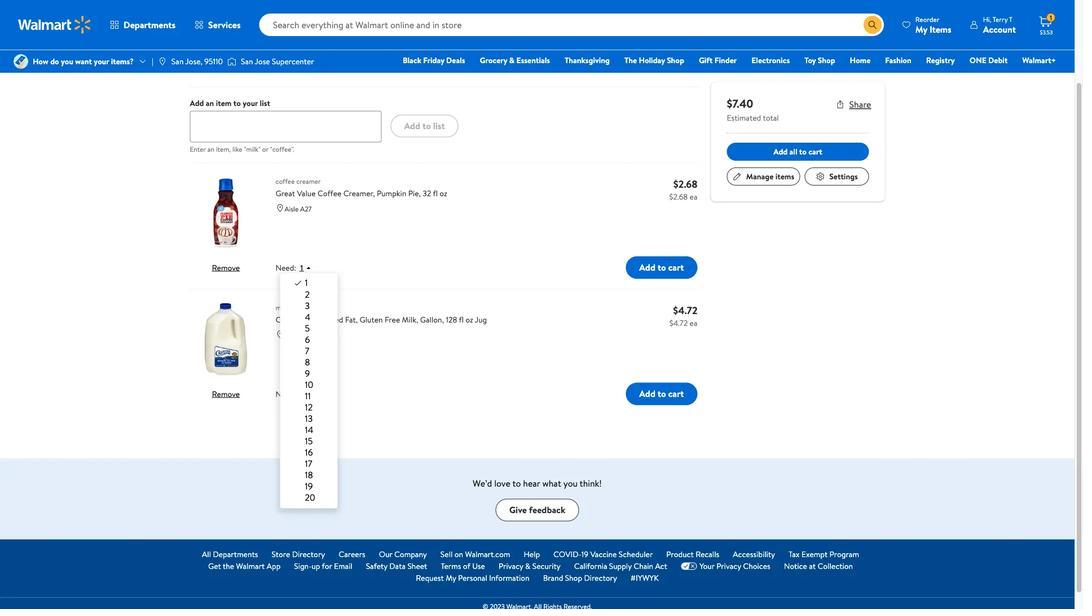 Task type: describe. For each thing, give the bounding box(es) containing it.
give
[[510, 504, 527, 517]]

toy shop
[[805, 55, 836, 66]]

manage
[[747, 171, 774, 182]]

how do you want your items?
[[33, 56, 134, 67]]

privacy & security link
[[499, 561, 561, 573]]

reduced
[[313, 315, 343, 326]]

an for enter
[[208, 145, 214, 154]]

gallon,
[[420, 315, 444, 326]]

aisle a27 for $2.68
[[285, 204, 312, 214]]

on
[[455, 549, 463, 560]]

4 option
[[294, 311, 333, 323]]

services
[[208, 19, 241, 31]]

6
[[305, 334, 310, 346]]

9 option
[[294, 367, 333, 380]]

free
[[385, 315, 400, 326]]

terms of use
[[441, 561, 485, 572]]

share button
[[836, 98, 872, 111]]

95110
[[204, 56, 223, 67]]

sell on walmart.com link
[[441, 549, 510, 561]]

our company
[[379, 549, 427, 560]]

brand
[[543, 573, 563, 584]]

2 horizontal spatial 1
[[1050, 13, 1053, 22]]

departments inside dropdown button
[[124, 19, 176, 31]]

notice at collection link
[[784, 561, 853, 573]]

to inside button
[[800, 146, 807, 157]]

feedback
[[529, 504, 566, 517]]

for
[[322, 561, 332, 572]]

sign-up for email link
[[294, 561, 353, 573]]

information
[[489, 573, 530, 584]]

cart for $4.72
[[669, 388, 684, 401]]

5
[[305, 322, 310, 335]]

6 option
[[294, 334, 333, 346]]

sheet
[[408, 561, 427, 572]]

crystal
[[276, 315, 300, 326]]

hi,
[[984, 14, 992, 24]]

product recalls link
[[667, 549, 720, 561]]

chain
[[634, 561, 654, 572]]

pumpkin
[[377, 188, 407, 199]]

we'd
[[473, 477, 492, 490]]

notice at collection request my personal information
[[416, 561, 853, 584]]

18 option
[[294, 469, 333, 481]]

1 vertical spatial 19
[[582, 549, 589, 560]]

jose,
[[185, 56, 203, 67]]

program
[[830, 549, 860, 560]]

black
[[403, 55, 422, 66]]

tax exempt program link
[[789, 549, 860, 561]]

grocery & essentials link
[[475, 54, 555, 66]]

jose
[[255, 56, 270, 67]]

$7.40 estimated total
[[727, 95, 779, 123]]

8
[[305, 356, 310, 369]]

items for manage items
[[776, 171, 795, 182]]

#iywyk link
[[631, 573, 659, 585]]

"coffee".
[[270, 145, 294, 154]]

"milk"
[[244, 145, 261, 154]]

brand shop directory link
[[543, 573, 617, 585]]

sort by
[[594, 60, 623, 72]]

we'd love to hear what you think!
[[473, 477, 602, 490]]

enter an item, like "milk" or "coffee".
[[190, 145, 294, 154]]

aisle for $2.68
[[285, 204, 299, 214]]

by
[[613, 60, 623, 72]]

tax exempt program get the walmart app
[[208, 549, 860, 572]]

home
[[850, 55, 871, 66]]

help
[[524, 549, 540, 560]]

directory inside store directory link
[[292, 549, 325, 560]]

14 option
[[294, 424, 333, 436]]

3 option
[[294, 300, 333, 312]]

list inside button
[[433, 120, 445, 132]]

12 option
[[294, 401, 333, 414]]

3
[[305, 300, 310, 312]]

walmart image
[[18, 16, 91, 34]]

8 option
[[294, 356, 333, 369]]

Walmart Site-Wide search field
[[259, 14, 884, 36]]

& for grocery
[[509, 55, 515, 66]]

give feedback button
[[496, 499, 579, 522]]

accessibility link
[[733, 549, 776, 561]]

creamer
[[297, 177, 321, 186]]

add to cart for $4.72
[[640, 388, 684, 401]]

aisle a27 for $4.72
[[285, 331, 312, 340]]

privacy inside privacy & security link
[[499, 561, 524, 572]]

safety
[[366, 561, 388, 572]]

aisle for $4.72
[[285, 331, 299, 340]]

cart inside add all to cart button
[[809, 146, 823, 157]]

7 option
[[294, 345, 333, 357]]

act
[[656, 561, 668, 572]]

your for items?
[[94, 56, 109, 67]]

enter
[[190, 145, 206, 154]]

remove button for $4.72
[[212, 389, 240, 400]]

my inside notice at collection request my personal information
[[446, 573, 456, 584]]

get
[[208, 561, 221, 572]]

19 option
[[294, 480, 333, 493]]

value
[[297, 188, 316, 199]]

what
[[543, 477, 562, 490]]

7
[[305, 345, 310, 357]]

thanksgiving
[[565, 55, 610, 66]]

manage items
[[747, 171, 795, 182]]

home link
[[845, 54, 876, 66]]

hear
[[523, 477, 541, 490]]

 image for san
[[158, 57, 167, 66]]

like
[[233, 145, 242, 154]]

use
[[473, 561, 485, 572]]

$7.40
[[727, 95, 754, 111]]

20
[[305, 492, 315, 504]]

Search search field
[[259, 14, 884, 36]]

add to cart for $2.68
[[640, 262, 684, 274]]

tax
[[789, 549, 800, 560]]

reorder my items
[[916, 14, 952, 35]]

request my personal information link
[[416, 573, 530, 585]]

hi, terry t account
[[984, 14, 1017, 35]]

add to cart button for $4.72
[[626, 383, 698, 406]]

friday
[[424, 55, 445, 66]]

items
[[930, 23, 952, 35]]

0 horizontal spatial list
[[260, 98, 270, 109]]

app
[[267, 561, 281, 572]]

of
[[463, 561, 471, 572]]

fat,
[[345, 315, 358, 326]]

our company link
[[379, 549, 427, 561]]

ea for $2.68
[[690, 191, 698, 202]]

1 button
[[296, 263, 317, 273]]

fl inside milk 2% crystal 2% reduced fat, gluten free milk, gallon, 128 fl oz jug
[[459, 315, 464, 326]]

add inside button
[[774, 146, 788, 157]]

product recalls
[[667, 549, 720, 560]]

 image for how
[[14, 54, 28, 69]]

shop for brand shop directory
[[565, 573, 583, 584]]

all
[[202, 549, 211, 560]]

14
[[305, 424, 314, 436]]

remove button for $2.68
[[212, 262, 240, 273]]

the
[[625, 55, 637, 66]]

sell
[[441, 549, 453, 560]]

great value coffee creamer, pumpkin pie, 32 fl oz link
[[276, 188, 656, 200]]

terry
[[993, 14, 1008, 24]]

11 option
[[294, 390, 333, 402]]

oz inside coffee creamer great value coffee creamer, pumpkin pie, 32 fl oz
[[440, 188, 448, 199]]



Task type: vqa. For each thing, say whether or not it's contained in the screenshot.
Coffee Creamer Great Value Coffee Creamer, Pumpkin Pie, 32 Fl Oz
yes



Task type: locate. For each thing, give the bounding box(es) containing it.
1 vertical spatial fl
[[459, 315, 464, 326]]

1 horizontal spatial  image
[[158, 57, 167, 66]]

2 ea from the top
[[690, 318, 698, 329]]

aisle a27 up 7
[[285, 331, 312, 340]]

1 vertical spatial your
[[243, 98, 258, 109]]

Add an item to your list text field
[[190, 111, 382, 143]]

item,
[[216, 145, 231, 154]]

 image right | at the top of the page
[[158, 57, 167, 66]]

0 horizontal spatial items
[[196, 60, 215, 71]]

1 vertical spatial add to cart
[[640, 388, 684, 401]]

holiday
[[639, 55, 665, 66]]

1 horizontal spatial you
[[564, 477, 578, 490]]

2 vertical spatial 1
[[305, 277, 308, 289]]

terms of use link
[[441, 561, 485, 573]]

my left items
[[916, 23, 928, 35]]

1 vertical spatial an
[[208, 145, 214, 154]]

17 option
[[294, 458, 333, 470]]

give feedback
[[510, 504, 566, 517]]

1 vertical spatial &
[[525, 561, 531, 572]]

brand shop directory
[[543, 573, 617, 584]]

help link
[[524, 549, 540, 561]]

1 ea from the top
[[690, 191, 698, 202]]

your privacy choices link
[[681, 561, 771, 573]]

0 vertical spatial an
[[206, 98, 214, 109]]

company
[[395, 549, 427, 560]]

an for add
[[206, 98, 214, 109]]

shop right brand
[[565, 573, 583, 584]]

an left item
[[206, 98, 214, 109]]

#iywyk
[[631, 573, 659, 584]]

my inside reorder my items
[[916, 23, 928, 35]]

1 privacy from the left
[[499, 561, 524, 572]]

shop right holiday
[[667, 55, 685, 66]]

directory up "sign-"
[[292, 549, 325, 560]]

fl right 32
[[433, 188, 438, 199]]

scheduler
[[619, 549, 653, 560]]

remove for $2.68
[[212, 262, 240, 273]]

0 vertical spatial my
[[916, 23, 928, 35]]

fashion link
[[881, 54, 917, 66]]

1 vertical spatial cart
[[669, 262, 684, 274]]

1 vertical spatial remove button
[[212, 389, 240, 400]]

1 vertical spatial add to cart button
[[626, 383, 698, 406]]

0 horizontal spatial 2
[[190, 60, 194, 71]]

san left jose,
[[171, 56, 184, 67]]

0 vertical spatial aisle a27
[[285, 204, 312, 214]]

1 vertical spatial directory
[[584, 573, 617, 584]]

sign-up for email
[[294, 561, 353, 572]]

1 remove button from the top
[[212, 262, 240, 273]]

2 privacy from the left
[[717, 561, 742, 572]]

1
[[1050, 13, 1053, 22], [300, 264, 304, 273], [305, 277, 308, 289]]

personal
[[458, 573, 488, 584]]

need: list box
[[280, 274, 338, 509]]

aisle a27 down value
[[285, 204, 312, 214]]

privacy & security
[[499, 561, 561, 572]]

0 vertical spatial 1
[[1050, 13, 1053, 22]]

oz left 'jug'
[[466, 315, 473, 326]]

1 aisle from the top
[[285, 204, 299, 214]]

email
[[334, 561, 353, 572]]

remove for $4.72
[[212, 389, 240, 400]]

10
[[305, 379, 313, 391]]

add all to cart
[[774, 146, 823, 157]]

fl right 128
[[459, 315, 464, 326]]

privacy right your
[[717, 561, 742, 572]]

0 vertical spatial items
[[196, 60, 215, 71]]

1 san from the left
[[171, 56, 184, 67]]

1 down 1 popup button
[[305, 277, 308, 289]]

2 san from the left
[[241, 56, 253, 67]]

1 aisle a27 from the top
[[285, 204, 312, 214]]

 image
[[14, 54, 28, 69], [158, 57, 167, 66]]

add
[[190, 98, 204, 109], [404, 120, 421, 132], [774, 146, 788, 157], [640, 262, 656, 274], [640, 388, 656, 401]]

1 add to cart button from the top
[[626, 257, 698, 279]]

1 horizontal spatial items
[[776, 171, 795, 182]]

0 horizontal spatial directory
[[292, 549, 325, 560]]

black friday deals link
[[398, 54, 470, 66]]

san for san jose supercenter
[[241, 56, 253, 67]]

18
[[305, 469, 313, 481]]

covid-19 vaccine scheduler
[[554, 549, 653, 560]]

2 remove button from the top
[[212, 389, 240, 400]]

sell on walmart.com
[[441, 549, 510, 560]]

& down help link
[[525, 561, 531, 572]]

1 vertical spatial a27
[[300, 331, 312, 340]]

0 vertical spatial 2
[[190, 60, 194, 71]]

1 need: from the top
[[276, 263, 296, 274]]

1 a27 from the top
[[300, 204, 312, 214]]

oz inside milk 2% crystal 2% reduced fat, gluten free milk, gallon, 128 fl oz jug
[[466, 315, 473, 326]]

toy
[[805, 55, 816, 66]]

2 add to cart from the top
[[640, 388, 684, 401]]

1 horizontal spatial &
[[525, 561, 531, 572]]

oz
[[440, 188, 448, 199], [466, 315, 473, 326]]

0 horizontal spatial 1
[[300, 264, 304, 273]]

11
[[305, 390, 311, 402]]

grocery
[[480, 55, 508, 66]]

accessibility
[[733, 549, 776, 560]]

covid-19 vaccine scheduler link
[[554, 549, 653, 561]]

13
[[305, 413, 313, 425]]

1 remove from the top
[[212, 262, 240, 273]]

1 vertical spatial list
[[433, 120, 445, 132]]

0 horizontal spatial your
[[94, 56, 109, 67]]

2%
[[289, 303, 298, 313], [302, 315, 311, 326]]

2 for items
[[190, 60, 194, 71]]

0 horizontal spatial 19
[[305, 480, 313, 493]]

2 option
[[294, 288, 333, 301]]

 image
[[227, 56, 237, 67]]

1 horizontal spatial directory
[[584, 573, 617, 584]]

your right want
[[94, 56, 109, 67]]

departments up the the
[[213, 549, 258, 560]]

1 horizontal spatial shop
[[667, 55, 685, 66]]

departments button
[[100, 11, 185, 38]]

 image left how
[[14, 54, 28, 69]]

1 horizontal spatial fl
[[459, 315, 464, 326]]

jug
[[475, 315, 487, 326]]

directory down california
[[584, 573, 617, 584]]

0 horizontal spatial departments
[[124, 19, 176, 31]]

2 need: from the top
[[276, 389, 296, 400]]

0 vertical spatial 19
[[305, 480, 313, 493]]

0 vertical spatial you
[[61, 56, 73, 67]]

finder
[[715, 55, 737, 66]]

2 left 95110
[[190, 60, 194, 71]]

0 horizontal spatial my
[[446, 573, 456, 584]]

collection
[[818, 561, 853, 572]]

shop for toy shop
[[818, 55, 836, 66]]

directory inside brand shop directory link
[[584, 573, 617, 584]]

4
[[305, 311, 311, 323]]

15 option
[[294, 435, 333, 448]]

all departments link
[[202, 549, 258, 561]]

& for privacy
[[525, 561, 531, 572]]

2% right milk
[[289, 303, 298, 313]]

you
[[61, 56, 73, 67], [564, 477, 578, 490]]

1 horizontal spatial 2%
[[302, 315, 311, 326]]

recalls
[[696, 549, 720, 560]]

privacy up the information
[[499, 561, 524, 572]]

1 vertical spatial aisle a27
[[285, 331, 312, 340]]

1 vertical spatial 2%
[[302, 315, 311, 326]]

0 vertical spatial 2%
[[289, 303, 298, 313]]

departments up | at the top of the page
[[124, 19, 176, 31]]

walmart+ link
[[1018, 54, 1062, 66]]

1 horizontal spatial san
[[241, 56, 253, 67]]

1 vertical spatial ea
[[690, 318, 698, 329]]

thanksgiving link
[[560, 54, 615, 66]]

0 vertical spatial fl
[[433, 188, 438, 199]]

0 vertical spatial add to cart
[[640, 262, 684, 274]]

items inside button
[[776, 171, 795, 182]]

2 add to cart button from the top
[[626, 383, 698, 406]]

a27 down value
[[300, 204, 312, 214]]

supercenter
[[272, 56, 314, 67]]

32
[[423, 188, 431, 199]]

0 vertical spatial directory
[[292, 549, 325, 560]]

add to list button
[[391, 115, 459, 138]]

1 horizontal spatial 2
[[305, 288, 310, 301]]

1 inside need: list box
[[305, 277, 308, 289]]

0 vertical spatial &
[[509, 55, 515, 66]]

13 option
[[294, 413, 333, 425]]

|
[[152, 56, 153, 67]]

17
[[305, 458, 312, 470]]

notice
[[784, 561, 808, 572]]

1 vertical spatial need:
[[276, 389, 296, 400]]

a27 for $2.68
[[300, 204, 312, 214]]

$4.72 $4.72 ea
[[670, 304, 698, 329]]

2% down "3"
[[302, 315, 311, 326]]

0 vertical spatial add to cart button
[[626, 257, 698, 279]]

ea inside $2.68 $2.68 ea
[[690, 191, 698, 202]]

0 vertical spatial oz
[[440, 188, 448, 199]]

1 horizontal spatial your
[[243, 98, 258, 109]]

covid-
[[554, 549, 582, 560]]

0 horizontal spatial you
[[61, 56, 73, 67]]

0 vertical spatial need:
[[276, 263, 296, 274]]

a27 up 7
[[300, 331, 312, 340]]

0 horizontal spatial san
[[171, 56, 184, 67]]

add inside button
[[404, 120, 421, 132]]

choices
[[744, 561, 771, 572]]

1 vertical spatial departments
[[213, 549, 258, 560]]

0 vertical spatial aisle
[[285, 204, 299, 214]]

want
[[75, 56, 92, 67]]

sign-
[[294, 561, 312, 572]]

privacy inside the your privacy choices link
[[717, 561, 742, 572]]

20 option
[[294, 492, 333, 504]]

1 vertical spatial 1
[[300, 264, 304, 273]]

security
[[533, 561, 561, 572]]

0 horizontal spatial  image
[[14, 54, 28, 69]]

aisle down crystal
[[285, 331, 299, 340]]

2 inside 2 3 4 5 6 7 8 9 10 11 12 13 14 15 16 17 18 19 20
[[305, 288, 310, 301]]

1 vertical spatial my
[[446, 573, 456, 584]]

you right what on the bottom right
[[564, 477, 578, 490]]

great
[[276, 188, 295, 199]]

1 horizontal spatial list
[[433, 120, 445, 132]]

2 aisle from the top
[[285, 331, 299, 340]]

san jose supercenter
[[241, 56, 314, 67]]

add to cart button for $2.68
[[626, 257, 698, 279]]

2 remove from the top
[[212, 389, 240, 400]]

0 horizontal spatial &
[[509, 55, 515, 66]]

need: left 11
[[276, 389, 296, 400]]

0 horizontal spatial privacy
[[499, 561, 524, 572]]

$2.68 $2.68 ea
[[670, 177, 698, 202]]

your right item
[[243, 98, 258, 109]]

aisle down great
[[285, 204, 299, 214]]

pie,
[[408, 188, 421, 199]]

16 option
[[294, 446, 333, 459]]

shop right toy
[[818, 55, 836, 66]]

2 for 3
[[305, 288, 310, 301]]

1 add to cart from the top
[[640, 262, 684, 274]]

san left jose
[[241, 56, 253, 67]]

0 vertical spatial remove button
[[212, 262, 240, 273]]

privacy choices icon image
[[681, 563, 698, 571]]

1 horizontal spatial oz
[[466, 315, 473, 326]]

terms
[[441, 561, 461, 572]]

safety data sheet link
[[366, 561, 427, 573]]

1 horizontal spatial 1
[[305, 277, 308, 289]]

reorder
[[916, 14, 940, 24]]

store
[[272, 549, 290, 560]]

california
[[574, 561, 608, 572]]

a27 for $4.72
[[300, 331, 312, 340]]

oz right 32
[[440, 188, 448, 199]]

1 horizontal spatial my
[[916, 23, 928, 35]]

2 horizontal spatial shop
[[818, 55, 836, 66]]

0 horizontal spatial oz
[[440, 188, 448, 199]]

ea inside "$4.72 $4.72 ea"
[[690, 318, 698, 329]]

1 horizontal spatial 19
[[582, 549, 589, 560]]

1 vertical spatial 2
[[305, 288, 310, 301]]

2 up 4
[[305, 288, 310, 301]]

0 vertical spatial a27
[[300, 204, 312, 214]]

your privacy choices
[[700, 561, 771, 572]]

0 horizontal spatial 2%
[[289, 303, 298, 313]]

california supply chain act
[[574, 561, 668, 572]]

2 a27 from the top
[[300, 331, 312, 340]]

15
[[305, 435, 313, 448]]

to inside button
[[423, 120, 431, 132]]

0 vertical spatial departments
[[124, 19, 176, 31]]

1 vertical spatial oz
[[466, 315, 473, 326]]

fl inside coffee creamer great value coffee creamer, pumpkin pie, 32 fl oz
[[433, 188, 438, 199]]

10 option
[[294, 379, 333, 391]]

1 up 1, selected 'option'
[[300, 264, 304, 273]]

1 vertical spatial you
[[564, 477, 578, 490]]

1 vertical spatial aisle
[[285, 331, 299, 340]]

5 option
[[294, 322, 333, 335]]

share
[[850, 98, 872, 111]]

$3.53
[[1041, 28, 1053, 36]]

vaccine
[[591, 549, 617, 560]]

0 vertical spatial cart
[[809, 146, 823, 157]]

0 horizontal spatial shop
[[565, 573, 583, 584]]

one
[[970, 55, 987, 66]]

0 vertical spatial remove
[[212, 262, 240, 273]]

1 vertical spatial remove
[[212, 389, 240, 400]]

0 vertical spatial ea
[[690, 191, 698, 202]]

19 inside 2 3 4 5 6 7 8 9 10 11 12 13 14 15 16 17 18 19 20
[[305, 480, 313, 493]]

1 inside popup button
[[300, 264, 304, 273]]

gift finder link
[[694, 54, 742, 66]]

1, selected option
[[294, 277, 333, 289]]

your for list
[[243, 98, 258, 109]]

1 horizontal spatial privacy
[[717, 561, 742, 572]]

0 vertical spatial your
[[94, 56, 109, 67]]

san for san jose, 95110
[[171, 56, 184, 67]]

2
[[190, 60, 194, 71], [305, 288, 310, 301]]

walmart+
[[1023, 55, 1057, 66]]

2 vertical spatial cart
[[669, 388, 684, 401]]

an left item,
[[208, 145, 214, 154]]

need:
[[276, 263, 296, 274], [276, 389, 296, 400]]

1 up $3.53
[[1050, 13, 1053, 22]]

search icon image
[[869, 20, 878, 29]]

1 vertical spatial items
[[776, 171, 795, 182]]

2 aisle a27 from the top
[[285, 331, 312, 340]]

you right do
[[61, 56, 73, 67]]

toy shop link
[[800, 54, 841, 66]]

electronics link
[[747, 54, 795, 66]]

my down terms
[[446, 573, 456, 584]]

0 vertical spatial list
[[260, 98, 270, 109]]

items for 2 items
[[196, 60, 215, 71]]

services button
[[185, 11, 250, 38]]

our
[[379, 549, 393, 560]]

1 horizontal spatial departments
[[213, 549, 258, 560]]

gift finder
[[699, 55, 737, 66]]

0 horizontal spatial fl
[[433, 188, 438, 199]]

ea for $4.72
[[690, 318, 698, 329]]

add to list
[[404, 120, 445, 132]]

need: up 1, selected 'option'
[[276, 263, 296, 274]]

cart for $2.68
[[669, 262, 684, 274]]

& right grocery
[[509, 55, 515, 66]]



